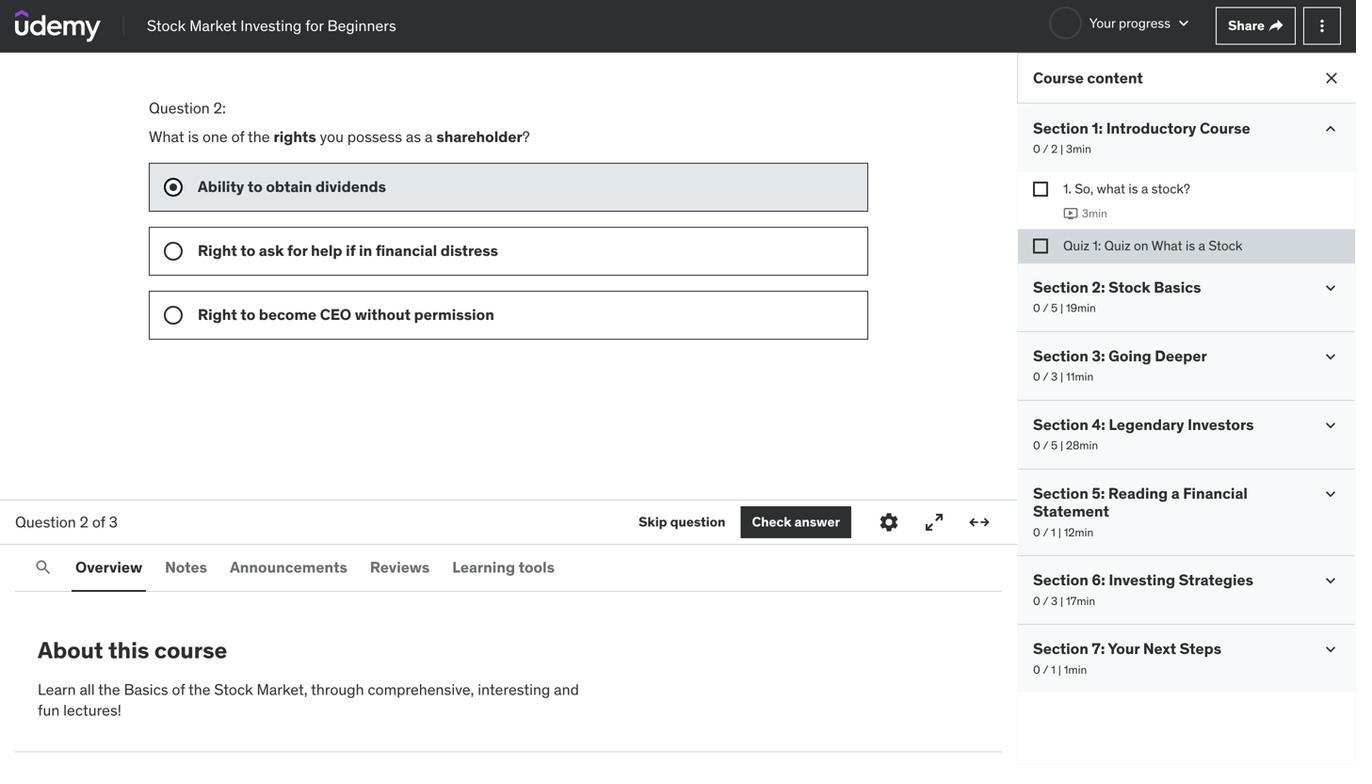 Task type: locate. For each thing, give the bounding box(es) containing it.
as
[[406, 127, 421, 146]]

1 vertical spatial your
[[1108, 640, 1140, 659]]

0 horizontal spatial 2:
[[214, 98, 226, 118]]

0 for section 1: introductory course
[[1033, 142, 1041, 157]]

ability to obtain dividends
[[198, 177, 386, 196]]

1 vertical spatial small image
[[1322, 572, 1341, 591]]

3:
[[1092, 347, 1106, 366]]

0 vertical spatial 3min
[[1066, 142, 1092, 157]]

0 vertical spatial 1
[[1051, 526, 1056, 540]]

what right on on the right top of page
[[1152, 237, 1183, 254]]

a right on on the right top of page
[[1199, 237, 1206, 254]]

section 2: stock basics 0 / 5 | 19min
[[1033, 278, 1202, 316]]

0 vertical spatial of
[[231, 127, 244, 146]]

0 horizontal spatial small image
[[1175, 14, 1194, 33]]

section up 1min
[[1033, 640, 1089, 659]]

question for question 2: what is one of the rights you possess as a shareholder ?
[[149, 98, 210, 118]]

0 inside section 3: going deeper 0 / 3 | 11min
[[1033, 370, 1041, 385]]

section
[[1033, 119, 1089, 138], [1033, 278, 1089, 297], [1033, 347, 1089, 366], [1033, 415, 1089, 435], [1033, 484, 1089, 503], [1033, 571, 1089, 590], [1033, 640, 1089, 659]]

1 small image from the top
[[1322, 120, 1341, 138]]

right for right to become ceo without permission
[[198, 305, 237, 324]]

for left beginners at the top
[[305, 16, 324, 35]]

section up the 11min
[[1033, 347, 1089, 366]]

2 / from the top
[[1043, 301, 1049, 316]]

/ for section 1: introductory course
[[1043, 142, 1049, 157]]

course inside section 1: introductory course 0 / 2 | 3min
[[1200, 119, 1251, 138]]

0 horizontal spatial quiz
[[1064, 237, 1090, 254]]

0 vertical spatial 2
[[1051, 142, 1058, 157]]

3 for section 3: going deeper
[[1051, 370, 1058, 385]]

0 inside section 6: investing strategies 0 / 3 | 17min
[[1033, 594, 1041, 609]]

1 horizontal spatial 2:
[[1092, 278, 1106, 297]]

quiz left on on the right top of page
[[1105, 237, 1131, 254]]

2: up one
[[214, 98, 226, 118]]

section inside "section 7: your next steps 0 / 1 | 1min"
[[1033, 640, 1089, 659]]

small image inside the your progress dropdown button
[[1175, 14, 1194, 33]]

0 vertical spatial what
[[149, 127, 184, 146]]

2 0 from the top
[[1033, 301, 1041, 316]]

28min
[[1066, 439, 1099, 453]]

2 vertical spatial is
[[1186, 237, 1196, 254]]

1 inside "section 7: your next steps 0 / 1 | 1min"
[[1051, 663, 1056, 678]]

2 up overview
[[80, 513, 89, 532]]

2: for section
[[1092, 278, 1106, 297]]

question
[[149, 98, 210, 118], [15, 513, 76, 532]]

6 section from the top
[[1033, 571, 1089, 590]]

3 section from the top
[[1033, 347, 1089, 366]]

| left the 11min
[[1061, 370, 1064, 385]]

| left 28min
[[1061, 439, 1064, 453]]

1 vertical spatial xsmall image
[[1033, 182, 1048, 197]]

quiz
[[1064, 237, 1090, 254], [1105, 237, 1131, 254]]

/ left 19min
[[1043, 301, 1049, 316]]

2 5 from the top
[[1051, 439, 1058, 453]]

2 vertical spatial xsmall image
[[1033, 239, 1048, 254]]

0 horizontal spatial basics
[[124, 680, 168, 700]]

5 left 28min
[[1051, 439, 1058, 453]]

1 vertical spatial 3min
[[1082, 206, 1108, 221]]

help
[[311, 241, 342, 260]]

course
[[154, 637, 227, 665]]

obtain
[[266, 177, 312, 196]]

1 horizontal spatial 2
[[1051, 142, 1058, 157]]

2 inside section 1: introductory course 0 / 2 | 3min
[[1051, 142, 1058, 157]]

5 section from the top
[[1033, 484, 1089, 503]]

| inside section 4: legendary investors 0 / 5 | 28min
[[1061, 439, 1064, 453]]

/ left 28min
[[1043, 439, 1049, 453]]

1 vertical spatial 2
[[80, 513, 89, 532]]

1 horizontal spatial basics
[[1154, 278, 1202, 297]]

section inside section 6: investing strategies 0 / 3 | 17min
[[1033, 571, 1089, 590]]

| left 19min
[[1061, 301, 1064, 316]]

basics down about this course
[[124, 680, 168, 700]]

0 vertical spatial small image
[[1175, 14, 1194, 33]]

1: inside section 1: introductory course 0 / 2 | 3min
[[1092, 119, 1103, 138]]

stock right on on the right top of page
[[1209, 237, 1243, 254]]

0 left 1min
[[1033, 663, 1041, 678]]

1 0 from the top
[[1033, 142, 1041, 157]]

investing right 6:
[[1109, 571, 1176, 590]]

2 horizontal spatial of
[[231, 127, 244, 146]]

group
[[149, 163, 869, 340]]

going
[[1109, 347, 1152, 366]]

0 inside section 4: legendary investors 0 / 5 | 28min
[[1033, 439, 1041, 453]]

small image for section 2: stock basics
[[1322, 279, 1341, 298]]

5 left 19min
[[1051, 301, 1058, 316]]

/ inside section 1: introductory course 0 / 2 | 3min
[[1043, 142, 1049, 157]]

3min up so,
[[1066, 142, 1092, 157]]

| up "1." at top right
[[1061, 142, 1064, 157]]

for left help
[[287, 241, 308, 260]]

| left 12min
[[1059, 526, 1062, 540]]

2 quiz from the left
[[1105, 237, 1131, 254]]

/ inside section 5: reading a financial statement 0 / 1 | 12min
[[1043, 526, 1049, 540]]

/ for section 6: investing strategies
[[1043, 594, 1049, 609]]

6 small image from the top
[[1322, 641, 1341, 660]]

| left the 17min
[[1061, 594, 1064, 609]]

4 / from the top
[[1043, 439, 1049, 453]]

2: for question
[[214, 98, 226, 118]]

3 / from the top
[[1043, 370, 1049, 385]]

0
[[1033, 142, 1041, 157], [1033, 301, 1041, 316], [1033, 370, 1041, 385], [1033, 439, 1041, 453], [1033, 526, 1041, 540], [1033, 594, 1041, 609], [1033, 663, 1041, 678]]

0 vertical spatial 2:
[[214, 98, 226, 118]]

stock left market
[[147, 16, 186, 35]]

2 1 from the top
[[1051, 663, 1056, 678]]

stock down on on the right top of page
[[1109, 278, 1151, 297]]

0 horizontal spatial course
[[1033, 68, 1084, 88]]

0 horizontal spatial what
[[149, 127, 184, 146]]

investing
[[240, 16, 302, 35], [1109, 571, 1176, 590]]

0 down statement
[[1033, 526, 1041, 540]]

small image for section 7: your next steps
[[1322, 641, 1341, 660]]

5 for section 2: stock basics
[[1051, 301, 1058, 316]]

2: up 19min
[[1092, 278, 1106, 297]]

your inside "section 7: your next steps 0 / 1 | 1min"
[[1108, 640, 1140, 659]]

progress
[[1119, 14, 1171, 31]]

1 5 from the top
[[1051, 301, 1058, 316]]

market
[[189, 16, 237, 35]]

section 4: legendary investors 0 / 5 | 28min
[[1033, 415, 1254, 453]]

to left obtain
[[248, 177, 263, 196]]

to left become
[[241, 305, 256, 324]]

6 / from the top
[[1043, 594, 1049, 609]]

xsmall image
[[1269, 18, 1284, 33], [1033, 182, 1048, 197], [1033, 239, 1048, 254]]

0 vertical spatial investing
[[240, 16, 302, 35]]

is for a
[[1129, 180, 1139, 197]]

small image
[[1322, 120, 1341, 138], [1322, 279, 1341, 298], [1322, 348, 1341, 366], [1322, 416, 1341, 435], [1322, 485, 1341, 504], [1322, 641, 1341, 660]]

1 vertical spatial for
[[287, 241, 308, 260]]

course right introductory
[[1200, 119, 1251, 138]]

0 left the 11min
[[1033, 370, 1041, 385]]

basics down quiz 1: quiz on what is a stock
[[1154, 278, 1202, 297]]

xsmall image left "1." at top right
[[1033, 182, 1048, 197]]

section 7: your next steps button
[[1033, 640, 1222, 659]]

0 horizontal spatial question
[[15, 513, 76, 532]]

1 right from the top
[[198, 241, 237, 260]]

your left progress on the top of page
[[1090, 14, 1116, 31]]

fullscreen image
[[923, 512, 946, 534]]

section up 28min
[[1033, 415, 1089, 435]]

0 horizontal spatial investing
[[240, 16, 302, 35]]

is
[[188, 127, 199, 146], [1129, 180, 1139, 197], [1186, 237, 1196, 254]]

sidebar element
[[1017, 53, 1357, 766]]

investing for for
[[240, 16, 302, 35]]

3min right play so, what is a stock? "image"
[[1082, 206, 1108, 221]]

1 vertical spatial is
[[1129, 180, 1139, 197]]

1 horizontal spatial of
[[172, 680, 185, 700]]

a
[[425, 127, 433, 146], [1142, 180, 1149, 197], [1199, 237, 1206, 254], [1172, 484, 1180, 503]]

of up overview
[[92, 513, 105, 532]]

0 horizontal spatial of
[[92, 513, 105, 532]]

3 0 from the top
[[1033, 370, 1041, 385]]

1 left 1min
[[1051, 663, 1056, 678]]

for
[[305, 16, 324, 35], [287, 241, 308, 260]]

basics for the
[[124, 680, 168, 700]]

0 vertical spatial basics
[[1154, 278, 1202, 297]]

/
[[1043, 142, 1049, 157], [1043, 301, 1049, 316], [1043, 370, 1049, 385], [1043, 439, 1049, 453], [1043, 526, 1049, 540], [1043, 594, 1049, 609], [1043, 663, 1049, 678]]

1 vertical spatial right
[[198, 305, 237, 324]]

1 left 12min
[[1051, 526, 1056, 540]]

this
[[108, 637, 149, 665]]

4 section from the top
[[1033, 415, 1089, 435]]

0 vertical spatial your
[[1090, 14, 1116, 31]]

and
[[554, 680, 579, 700]]

2 vertical spatial 3
[[1051, 594, 1058, 609]]

2
[[1051, 142, 1058, 157], [80, 513, 89, 532]]

2 horizontal spatial the
[[248, 127, 270, 146]]

| inside section 6: investing strategies 0 / 3 | 17min
[[1061, 594, 1064, 609]]

1 horizontal spatial quiz
[[1105, 237, 1131, 254]]

stock left market,
[[214, 680, 253, 700]]

section up 19min
[[1033, 278, 1089, 297]]

financial
[[376, 241, 437, 260]]

comprehensive,
[[368, 680, 474, 700]]

0 vertical spatial course
[[1033, 68, 1084, 88]]

1 vertical spatial question
[[15, 513, 76, 532]]

stock inside section 2: stock basics 0 / 5 | 19min
[[1109, 278, 1151, 297]]

3min
[[1066, 142, 1092, 157], [1082, 206, 1108, 221]]

0 vertical spatial right
[[198, 241, 237, 260]]

without
[[355, 305, 411, 324]]

right left become
[[198, 305, 237, 324]]

1 horizontal spatial small image
[[1322, 572, 1341, 591]]

0 horizontal spatial is
[[188, 127, 199, 146]]

overview
[[75, 558, 142, 577]]

investing inside section 6: investing strategies 0 / 3 | 17min
[[1109, 571, 1176, 590]]

0 vertical spatial to
[[248, 177, 263, 196]]

0 vertical spatial 5
[[1051, 301, 1058, 316]]

0 inside section 1: introductory course 0 / 2 | 3min
[[1033, 142, 1041, 157]]

of inside the question 2: what is one of the rights you possess as a shareholder ?
[[231, 127, 244, 146]]

/ inside section 6: investing strategies 0 / 3 | 17min
[[1043, 594, 1049, 609]]

6 0 from the top
[[1033, 594, 1041, 609]]

right
[[198, 241, 237, 260], [198, 305, 237, 324]]

| inside section 2: stock basics 0 / 5 | 19min
[[1061, 301, 1064, 316]]

/ inside section 3: going deeper 0 / 3 | 11min
[[1043, 370, 1049, 385]]

to
[[248, 177, 263, 196], [241, 305, 256, 324]]

1 1 from the top
[[1051, 526, 1056, 540]]

2 down "course content"
[[1051, 142, 1058, 157]]

so,
[[1075, 180, 1094, 197]]

investing inside "stock market investing for beginners" link
[[240, 16, 302, 35]]

/ inside section 4: legendary investors 0 / 5 | 28min
[[1043, 439, 1049, 453]]

skip
[[639, 514, 667, 531]]

/ down statement
[[1043, 526, 1049, 540]]

0 down "course content"
[[1033, 142, 1041, 157]]

share button
[[1216, 7, 1296, 45]]

the down the course
[[188, 680, 211, 700]]

interesting
[[478, 680, 550, 700]]

19min
[[1066, 301, 1096, 316]]

section up the 17min
[[1033, 571, 1089, 590]]

udemy image
[[15, 10, 101, 42]]

1 vertical spatial to
[[241, 305, 256, 324]]

of right one
[[231, 127, 244, 146]]

of down the course
[[172, 680, 185, 700]]

7 / from the top
[[1043, 663, 1049, 678]]

what left one
[[149, 127, 184, 146]]

4 small image from the top
[[1322, 416, 1341, 435]]

0 vertical spatial xsmall image
[[1269, 18, 1284, 33]]

of
[[231, 127, 244, 146], [92, 513, 105, 532], [172, 680, 185, 700]]

section left 5:
[[1033, 484, 1089, 503]]

0 vertical spatial 1:
[[1092, 119, 1103, 138]]

section inside section 2: stock basics 0 / 5 | 19min
[[1033, 278, 1089, 297]]

investing for strategies
[[1109, 571, 1176, 590]]

4 0 from the top
[[1033, 439, 1041, 453]]

beginners
[[327, 16, 396, 35]]

is inside the question 2: what is one of the rights you possess as a shareholder ?
[[188, 127, 199, 146]]

is for one
[[188, 127, 199, 146]]

| left 1min
[[1059, 663, 1062, 678]]

2: inside the question 2: what is one of the rights you possess as a shareholder ?
[[214, 98, 226, 118]]

0 horizontal spatial the
[[98, 680, 120, 700]]

2 small image from the top
[[1322, 279, 1341, 298]]

course content
[[1033, 68, 1144, 88]]

section for section 5: reading a financial statement
[[1033, 484, 1089, 503]]

quiz down play so, what is a stock? "image"
[[1064, 237, 1090, 254]]

investing right market
[[240, 16, 302, 35]]

a right reading
[[1172, 484, 1180, 503]]

basics inside learn all the basics of the stock market, through comprehensive, interesting and fun lectures!
[[124, 680, 168, 700]]

right to become ceo without permission
[[198, 305, 494, 324]]

1 section from the top
[[1033, 119, 1089, 138]]

section for section 7: your next steps
[[1033, 640, 1089, 659]]

the left rights
[[248, 127, 270, 146]]

1 horizontal spatial investing
[[1109, 571, 1176, 590]]

a inside the question 2: what is one of the rights you possess as a shareholder ?
[[425, 127, 433, 146]]

2 section from the top
[[1033, 278, 1089, 297]]

1: left on on the right top of page
[[1093, 237, 1101, 254]]

section 2: stock basics button
[[1033, 278, 1202, 297]]

1 / from the top
[[1043, 142, 1049, 157]]

1 vertical spatial 1
[[1051, 663, 1056, 678]]

the inside the question 2: what is one of the rights you possess as a shareholder ?
[[248, 127, 270, 146]]

section inside section 1: introductory course 0 / 2 | 3min
[[1033, 119, 1089, 138]]

1
[[1051, 526, 1056, 540], [1051, 663, 1056, 678]]

3 inside section 3: going deeper 0 / 3 | 11min
[[1051, 370, 1058, 385]]

section inside section 3: going deeper 0 / 3 | 11min
[[1033, 347, 1089, 366]]

7 section from the top
[[1033, 640, 1089, 659]]

financial
[[1183, 484, 1248, 503]]

question 2: what is one of the rights you possess as a shareholder ?
[[149, 98, 534, 146]]

5 / from the top
[[1043, 526, 1049, 540]]

0 left 28min
[[1033, 439, 1041, 453]]

3 small image from the top
[[1322, 348, 1341, 366]]

3 left the 11min
[[1051, 370, 1058, 385]]

1 vertical spatial 2:
[[1092, 278, 1106, 297]]

announcements button
[[226, 545, 351, 591]]

3 up overview
[[109, 513, 118, 532]]

section for section 2: stock basics
[[1033, 278, 1089, 297]]

section for section 6: investing strategies
[[1033, 571, 1089, 590]]

1 vertical spatial 5
[[1051, 439, 1058, 453]]

/ left the 17min
[[1043, 594, 1049, 609]]

a right as
[[425, 127, 433, 146]]

1 vertical spatial 3
[[109, 513, 118, 532]]

section down "course content"
[[1033, 119, 1089, 138]]

is right what
[[1129, 180, 1139, 197]]

basics
[[1154, 278, 1202, 297], [124, 680, 168, 700]]

what
[[1097, 180, 1126, 197]]

2: inside section 2: stock basics 0 / 5 | 19min
[[1092, 278, 1106, 297]]

1 vertical spatial what
[[1152, 237, 1183, 254]]

check answer
[[752, 514, 840, 531]]

0 left the 17min
[[1033, 594, 1041, 609]]

7:
[[1092, 640, 1105, 659]]

small image for section 4: legendary investors
[[1322, 416, 1341, 435]]

your right 7:
[[1108, 640, 1140, 659]]

7 0 from the top
[[1033, 663, 1041, 678]]

xsmall image up section 2: stock basics "dropdown button"
[[1033, 239, 1048, 254]]

is left one
[[188, 127, 199, 146]]

is right on on the right top of page
[[1186, 237, 1196, 254]]

what inside the question 2: what is one of the rights you possess as a shareholder ?
[[149, 127, 184, 146]]

3 left the 17min
[[1051, 594, 1058, 609]]

1 vertical spatial basics
[[124, 680, 168, 700]]

/ down "course content"
[[1043, 142, 1049, 157]]

1 vertical spatial course
[[1200, 119, 1251, 138]]

5 0 from the top
[[1033, 526, 1041, 540]]

xsmall image right share
[[1269, 18, 1284, 33]]

1:
[[1092, 119, 1103, 138], [1093, 237, 1101, 254]]

1 vertical spatial 1:
[[1093, 237, 1101, 254]]

stock inside learn all the basics of the stock market, through comprehensive, interesting and fun lectures!
[[214, 680, 253, 700]]

| inside section 1: introductory course 0 / 2 | 3min
[[1061, 142, 1064, 157]]

stock?
[[1152, 180, 1191, 197]]

0 vertical spatial question
[[149, 98, 210, 118]]

about this course
[[38, 637, 227, 665]]

stock market investing for beginners link
[[147, 15, 396, 36]]

/ left 1min
[[1043, 663, 1049, 678]]

course
[[1033, 68, 1084, 88], [1200, 119, 1251, 138]]

expanded view image
[[968, 512, 991, 534]]

5 inside section 4: legendary investors 0 / 5 | 28min
[[1051, 439, 1058, 453]]

0 for section 2: stock basics
[[1033, 301, 1041, 316]]

1 horizontal spatial is
[[1129, 180, 1139, 197]]

learn
[[38, 680, 76, 700]]

your
[[1090, 14, 1116, 31], [1108, 640, 1140, 659]]

2 vertical spatial of
[[172, 680, 185, 700]]

|
[[1061, 142, 1064, 157], [1061, 301, 1064, 316], [1061, 370, 1064, 385], [1061, 439, 1064, 453], [1059, 526, 1062, 540], [1061, 594, 1064, 609], [1059, 663, 1062, 678]]

/ left the 11min
[[1043, 370, 1049, 385]]

strategies
[[1179, 571, 1254, 590]]

section 7: your next steps 0 / 1 | 1min
[[1033, 640, 1222, 678]]

course left the content
[[1033, 68, 1084, 88]]

1: for quiz
[[1093, 237, 1101, 254]]

1 horizontal spatial question
[[149, 98, 210, 118]]

basics inside section 2: stock basics 0 / 5 | 19min
[[1154, 278, 1202, 297]]

| for section 6: investing strategies
[[1061, 594, 1064, 609]]

section 1: introductory course button
[[1033, 119, 1251, 138]]

distress
[[441, 241, 498, 260]]

0 vertical spatial 3
[[1051, 370, 1058, 385]]

0 for section 3: going deeper
[[1033, 370, 1041, 385]]

section inside section 5: reading a financial statement 0 / 1 | 12min
[[1033, 484, 1089, 503]]

small image
[[1175, 14, 1194, 33], [1322, 572, 1341, 591]]

5 inside section 2: stock basics 0 / 5 | 19min
[[1051, 301, 1058, 316]]

question up 'search' icon
[[15, 513, 76, 532]]

5 small image from the top
[[1322, 485, 1341, 504]]

2 horizontal spatial is
[[1186, 237, 1196, 254]]

question inside the question 2: what is one of the rights you possess as a shareholder ?
[[149, 98, 210, 118]]

the right all
[[98, 680, 120, 700]]

1: down "course content"
[[1092, 119, 1103, 138]]

3 inside section 6: investing strategies 0 / 3 | 17min
[[1051, 594, 1058, 609]]

1 horizontal spatial what
[[1152, 237, 1183, 254]]

stock market investing for beginners
[[147, 16, 396, 35]]

question up one
[[149, 98, 210, 118]]

/ inside section 2: stock basics 0 / 5 | 19min
[[1043, 301, 1049, 316]]

share
[[1228, 17, 1265, 34]]

1 vertical spatial investing
[[1109, 571, 1176, 590]]

0 vertical spatial is
[[188, 127, 199, 146]]

stock
[[147, 16, 186, 35], [1209, 237, 1243, 254], [1109, 278, 1151, 297], [214, 680, 253, 700]]

1 horizontal spatial course
[[1200, 119, 1251, 138]]

| inside section 3: going deeper 0 / 3 | 11min
[[1061, 370, 1064, 385]]

section inside section 4: legendary investors 0 / 5 | 28min
[[1033, 415, 1089, 435]]

0 horizontal spatial 2
[[80, 513, 89, 532]]

2 right from the top
[[198, 305, 237, 324]]

right left to ask
[[198, 241, 237, 260]]

0 left 19min
[[1033, 301, 1041, 316]]

0 inside section 2: stock basics 0 / 5 | 19min
[[1033, 301, 1041, 316]]



Task type: vqa. For each thing, say whether or not it's contained in the screenshot.
the Section related to Section 3: Going Deeper
yes



Task type: describe. For each thing, give the bounding box(es) containing it.
quiz 1: quiz on what is a stock
[[1064, 237, 1243, 254]]

section 3: going deeper button
[[1033, 347, 1207, 366]]

section for section 1: introductory course
[[1033, 119, 1089, 138]]

permission
[[414, 305, 494, 324]]

| for section 1: introductory course
[[1061, 142, 1064, 157]]

notes
[[165, 558, 207, 577]]

0 for section 6: investing strategies
[[1033, 594, 1041, 609]]

1 vertical spatial of
[[92, 513, 105, 532]]

on
[[1134, 237, 1149, 254]]

section 5: reading a financial statement button
[[1033, 484, 1307, 522]]

to for become
[[241, 305, 256, 324]]

fun
[[38, 702, 60, 721]]

reviews
[[370, 558, 430, 577]]

what inside sidebar 'element'
[[1152, 237, 1183, 254]]

your progress
[[1090, 14, 1171, 31]]

learning tools
[[452, 558, 555, 577]]

through
[[311, 680, 364, 700]]

tools
[[519, 558, 555, 577]]

check answer button
[[741, 507, 852, 539]]

legendary
[[1109, 415, 1185, 435]]

section for section 3: going deeper
[[1033, 347, 1089, 366]]

section 4: legendary investors button
[[1033, 415, 1254, 435]]

section 5: reading a financial statement 0 / 1 | 12min
[[1033, 484, 1248, 540]]

6:
[[1092, 571, 1106, 590]]

1.
[[1064, 180, 1072, 197]]

your inside dropdown button
[[1090, 14, 1116, 31]]

question 2 of 3
[[15, 513, 118, 532]]

search image
[[34, 559, 53, 577]]

market,
[[257, 680, 308, 700]]

1 quiz from the left
[[1064, 237, 1090, 254]]

settings image
[[878, 512, 901, 534]]

1: for section
[[1092, 119, 1103, 138]]

skip question button
[[639, 507, 726, 539]]

4:
[[1092, 415, 1106, 435]]

| for section 2: stock basics
[[1061, 301, 1064, 316]]

skip question
[[639, 514, 726, 531]]

| for section 4: legendary investors
[[1061, 439, 1064, 453]]

small image for section 1: introductory course
[[1322, 120, 1341, 138]]

you
[[320, 127, 344, 146]]

introductory
[[1107, 119, 1197, 138]]

right for right to ask for help if in financial distress
[[198, 241, 237, 260]]

actions image
[[1313, 16, 1332, 35]]

check
[[752, 514, 792, 531]]

all
[[80, 680, 95, 700]]

?
[[523, 127, 530, 146]]

small image for section 5: reading a financial statement
[[1322, 485, 1341, 504]]

answer
[[795, 514, 840, 531]]

1min
[[1064, 663, 1087, 678]]

/ for section 2: stock basics
[[1043, 301, 1049, 316]]

section for section 4: legendary investors
[[1033, 415, 1089, 435]]

5:
[[1092, 484, 1105, 503]]

small image inside sidebar 'element'
[[1322, 572, 1341, 591]]

content
[[1088, 68, 1144, 88]]

/ for section 3: going deeper
[[1043, 370, 1049, 385]]

play so, what is a stock? image
[[1064, 206, 1079, 221]]

0 inside section 5: reading a financial statement 0 / 1 | 12min
[[1033, 526, 1041, 540]]

shareholder
[[436, 127, 523, 146]]

5 for section 4: legendary investors
[[1051, 439, 1058, 453]]

small image for section 3: going deeper
[[1322, 348, 1341, 366]]

1 horizontal spatial the
[[188, 680, 211, 700]]

0 for section 4: legendary investors
[[1033, 439, 1041, 453]]

ceo
[[320, 305, 352, 324]]

section 3: going deeper 0 / 3 | 11min
[[1033, 347, 1207, 385]]

question
[[670, 514, 726, 531]]

a inside section 5: reading a financial statement 0 / 1 | 12min
[[1172, 484, 1180, 503]]

12min
[[1064, 526, 1094, 540]]

3 for section 6: investing strategies
[[1051, 594, 1058, 609]]

/ inside "section 7: your next steps 0 / 1 | 1min"
[[1043, 663, 1049, 678]]

investors
[[1188, 415, 1254, 435]]

section 6: investing strategies button
[[1033, 571, 1254, 590]]

0 inside "section 7: your next steps 0 / 1 | 1min"
[[1033, 663, 1041, 678]]

learn all the basics of the stock market, through comprehensive, interesting and fun lectures!
[[38, 680, 579, 721]]

dividends
[[316, 177, 386, 196]]

section 1: introductory course 0 / 2 | 3min
[[1033, 119, 1251, 157]]

ability
[[198, 177, 244, 196]]

of inside learn all the basics of the stock market, through comprehensive, interesting and fun lectures!
[[172, 680, 185, 700]]

basics for stock
[[1154, 278, 1202, 297]]

| inside "section 7: your next steps 0 / 1 | 1min"
[[1059, 663, 1062, 678]]

/ for section 4: legendary investors
[[1043, 439, 1049, 453]]

rights
[[274, 127, 316, 146]]

right to ask for help if in financial distress
[[198, 241, 498, 260]]

your progress button
[[1049, 7, 1194, 40]]

about
[[38, 637, 103, 665]]

group containing ability to obtain dividends
[[149, 163, 869, 340]]

close course content sidebar image
[[1323, 69, 1341, 88]]

possess
[[347, 127, 402, 146]]

xsmall image inside share button
[[1269, 18, 1284, 33]]

steps
[[1180, 640, 1222, 659]]

question for question 2 of 3
[[15, 513, 76, 532]]

| for section 3: going deeper
[[1061, 370, 1064, 385]]

deeper
[[1155, 347, 1207, 366]]

lectures!
[[63, 702, 122, 721]]

| inside section 5: reading a financial statement 0 / 1 | 12min
[[1059, 526, 1062, 540]]

if
[[346, 241, 356, 260]]

to for obtain
[[248, 177, 263, 196]]

0 vertical spatial for
[[305, 16, 324, 35]]

17min
[[1066, 594, 1096, 609]]

reviews button
[[366, 545, 434, 591]]

1 inside section 5: reading a financial statement 0 / 1 | 12min
[[1051, 526, 1056, 540]]

announcements
[[230, 558, 348, 577]]

3min inside section 1: introductory course 0 / 2 | 3min
[[1066, 142, 1092, 157]]

section 6: investing strategies 0 / 3 | 17min
[[1033, 571, 1254, 609]]

to ask
[[241, 241, 284, 260]]

learning tools button
[[449, 545, 559, 591]]

1. so, what is a stock?
[[1064, 180, 1191, 197]]

in
[[359, 241, 372, 260]]

learning
[[452, 558, 515, 577]]

overview button
[[72, 545, 146, 591]]

a left stock?
[[1142, 180, 1149, 197]]

notes button
[[161, 545, 211, 591]]

become
[[259, 305, 317, 324]]

11min
[[1066, 370, 1094, 385]]



